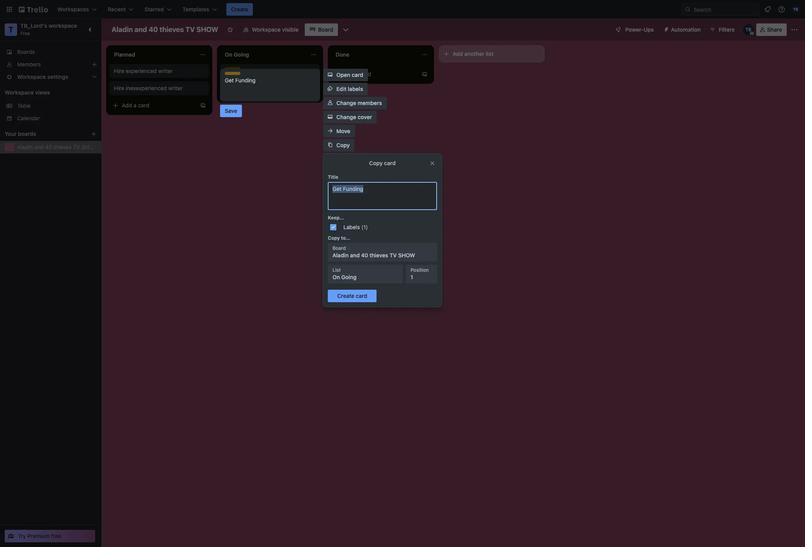Task type: describe. For each thing, give the bounding box(es) containing it.
add inside button
[[453, 50, 463, 57]]

table link
[[17, 102, 97, 110]]

power-ups
[[626, 26, 655, 33]]

boards
[[18, 130, 36, 137]]

40 inside board aladin and 40 thieves tv show
[[361, 252, 368, 259]]

hire experienced writer
[[114, 68, 173, 74]]

get funding link
[[225, 72, 316, 80]]

Board name text field
[[108, 23, 222, 36]]

40 inside board name text box
[[149, 25, 158, 34]]

list
[[333, 267, 341, 273]]

aladin inside board aladin and 40 thieves tv show
[[333, 252, 349, 259]]

table
[[17, 102, 31, 109]]

board aladin and 40 thieves tv show
[[333, 245, 416, 259]]

1 color: yellow, title: "less than $25m" element from the top
[[225, 67, 241, 70]]

experienced
[[126, 68, 157, 74]]

aladin and 40 thieves tv show link
[[17, 143, 98, 151]]

try premium free
[[18, 533, 61, 539]]

(1)
[[362, 224, 368, 230]]

1
[[411, 274, 414, 280]]

t link
[[5, 23, 17, 36]]

share button
[[757, 23, 787, 36]]

open information menu image
[[779, 5, 786, 13]]

hire experienced writer link
[[114, 67, 205, 75]]

add for create from template… icon
[[122, 102, 132, 109]]

and inside board aladin and 40 thieves tv show
[[350, 252, 360, 259]]

show menu image
[[791, 26, 799, 34]]

boards link
[[0, 46, 102, 58]]

add another list
[[453, 50, 494, 57]]

automation
[[672, 26, 701, 33]]

writer for hire inexexperienced writer
[[168, 85, 183, 91]]

premium
[[27, 533, 50, 539]]

save
[[225, 107, 237, 114]]

workspace for workspace views
[[5, 89, 34, 96]]

going
[[342, 274, 357, 280]]

open card link
[[323, 69, 368, 81]]

position
[[411, 267, 429, 273]]

1 vertical spatial aladin and 40 thieves tv show
[[17, 144, 98, 150]]

workspace
[[49, 22, 77, 29]]

free
[[51, 533, 61, 539]]

your
[[5, 130, 17, 137]]

tb_lord's workspace free
[[20, 22, 77, 36]]

workspace visible button
[[238, 23, 304, 36]]

power-ups button
[[610, 23, 659, 36]]

tv inside board name text box
[[186, 25, 195, 34]]

add a card button for create from template… image
[[331, 68, 419, 80]]

sm image
[[661, 23, 672, 34]]

ups
[[644, 26, 655, 33]]

add another list button
[[439, 45, 545, 62]]

board link
[[305, 23, 338, 36]]

boards
[[17, 48, 35, 55]]

on
[[333, 274, 340, 280]]

create from template… image
[[422, 71, 428, 77]]

workspace views
[[5, 89, 50, 96]]

t
[[8, 25, 13, 34]]

aladin and 40 thieves tv show inside board name text box
[[112, 25, 219, 34]]

workspace for workspace visible
[[252, 26, 281, 33]]

hire inexexperienced writer link
[[114, 84, 205, 92]]

workspace visible
[[252, 26, 299, 33]]

automation button
[[661, 23, 706, 36]]

funding
[[235, 72, 256, 79]]

hire inexexperienced writer
[[114, 85, 183, 91]]

try premium free button
[[5, 530, 95, 543]]

tv inside board aladin and 40 thieves tv show
[[390, 252, 397, 259]]

members link
[[0, 58, 102, 71]]

list on going
[[333, 267, 357, 280]]

change members button
[[323, 97, 387, 109]]

views
[[35, 89, 50, 96]]

to…
[[341, 235, 351, 241]]

Search field
[[692, 4, 760, 15]]

filters
[[719, 26, 735, 33]]

title
[[328, 174, 339, 180]]

labels
[[344, 224, 360, 230]]

power-
[[626, 26, 644, 33]]

search image
[[686, 6, 692, 12]]

free
[[20, 30, 30, 36]]

1 horizontal spatial get funding text field
[[328, 182, 437, 210]]



Task type: locate. For each thing, give the bounding box(es) containing it.
aladin inside aladin and 40 thieves tv show link
[[17, 144, 33, 150]]

0 horizontal spatial tv
[[73, 144, 80, 150]]

1 horizontal spatial 40
[[149, 25, 158, 34]]

add a card button
[[331, 68, 419, 80], [109, 99, 197, 112]]

1 horizontal spatial and
[[135, 25, 147, 34]]

board left customize views image
[[318, 26, 334, 33]]

workspace left visible
[[252, 26, 281, 33]]

change
[[337, 100, 357, 106], [337, 114, 357, 120]]

add a card for create from template… icon
[[122, 102, 150, 109]]

copy for copy to…
[[328, 235, 340, 241]]

0 vertical spatial workspace
[[252, 26, 281, 33]]

1 vertical spatial add a card
[[122, 102, 150, 109]]

0 vertical spatial board
[[318, 26, 334, 33]]

customize views image
[[342, 26, 350, 34]]

a down inexexperienced
[[134, 102, 137, 109]]

your boards with 1 items element
[[5, 129, 79, 139]]

2 vertical spatial and
[[350, 252, 360, 259]]

a for the add a card button related to create from template… image
[[356, 71, 359, 77]]

board down copy to…
[[333, 245, 346, 251]]

add board image
[[91, 131, 97, 137]]

writer down hire experienced writer link
[[168, 85, 183, 91]]

1 horizontal spatial add
[[344, 71, 354, 77]]

add
[[453, 50, 463, 57], [344, 71, 354, 77], [122, 102, 132, 109]]

members
[[17, 61, 41, 68]]

add up the edit labels
[[344, 71, 354, 77]]

edit
[[337, 86, 347, 92]]

1 vertical spatial show
[[82, 144, 98, 150]]

add a card button down hire inexexperienced writer
[[109, 99, 197, 112]]

open card
[[337, 71, 364, 78]]

aladin inside board name text box
[[112, 25, 133, 34]]

save button
[[220, 105, 242, 117]]

1 vertical spatial aladin
[[17, 144, 33, 150]]

create button
[[227, 3, 253, 16]]

2 vertical spatial tv
[[390, 252, 397, 259]]

a for the add a card button related to create from template… icon
[[134, 102, 137, 109]]

get
[[225, 72, 234, 79]]

1 vertical spatial and
[[34, 144, 44, 150]]

add down inexexperienced
[[122, 102, 132, 109]]

1 horizontal spatial tv
[[186, 25, 195, 34]]

change down the edit labels button
[[337, 100, 357, 106]]

2 vertical spatial aladin
[[333, 252, 349, 259]]

0 vertical spatial copy
[[337, 142, 350, 148]]

0 vertical spatial change
[[337, 100, 357, 106]]

copy to…
[[328, 235, 351, 241]]

0 vertical spatial 40
[[149, 25, 158, 34]]

2 color: yellow, title: "less than $25m" element from the top
[[225, 72, 241, 75]]

0 horizontal spatial thieves
[[53, 144, 72, 150]]

board for board aladin and 40 thieves tv show
[[333, 245, 346, 251]]

board
[[318, 26, 334, 33], [333, 245, 346, 251]]

keep… labels (1)
[[328, 215, 368, 230]]

0 vertical spatial get funding text field
[[225, 77, 316, 98]]

change cover button
[[323, 111, 377, 123]]

1 vertical spatial tv
[[73, 144, 80, 150]]

get funding
[[225, 72, 256, 79]]

show inside aladin and 40 thieves tv show link
[[82, 144, 98, 150]]

2 vertical spatial 40
[[361, 252, 368, 259]]

2 horizontal spatial and
[[350, 252, 360, 259]]

create
[[231, 6, 249, 12]]

0 horizontal spatial show
[[82, 144, 98, 150]]

change cover
[[337, 114, 372, 120]]

primary element
[[0, 0, 806, 19]]

show left star or unstar board icon
[[197, 25, 219, 34]]

1 hire from the top
[[114, 68, 124, 74]]

0 vertical spatial tv
[[186, 25, 195, 34]]

0 vertical spatial add a card button
[[331, 68, 419, 80]]

hire left experienced
[[114, 68, 124, 74]]

1 vertical spatial add
[[344, 71, 354, 77]]

archive button
[[323, 167, 361, 180]]

0 notifications image
[[764, 5, 773, 14]]

tb_lord's workspace link
[[20, 22, 77, 29]]

members
[[358, 100, 382, 106]]

1 vertical spatial change
[[337, 114, 357, 120]]

hire for hire experienced writer
[[114, 68, 124, 74]]

tyler black (tylerblack44) image
[[792, 5, 801, 14]]

change up move
[[337, 114, 357, 120]]

color: yellow, title: "less than $25m" element
[[225, 67, 241, 70], [225, 72, 241, 75]]

list
[[486, 50, 494, 57]]

0 horizontal spatial aladin and 40 thieves tv show
[[17, 144, 98, 150]]

try
[[18, 533, 26, 539]]

2 hire from the top
[[114, 85, 124, 91]]

0 vertical spatial color: yellow, title: "less than $25m" element
[[225, 67, 241, 70]]

card
[[360, 71, 372, 77], [352, 71, 364, 78], [138, 102, 150, 109], [384, 160, 396, 166]]

add a card button up labels
[[331, 68, 419, 80]]

copy button
[[323, 139, 355, 152]]

copy for copy card
[[370, 160, 383, 166]]

edit card image
[[310, 68, 316, 74]]

show inside board name text box
[[197, 25, 219, 34]]

0 horizontal spatial and
[[34, 144, 44, 150]]

tb_lord (tylerblack44) image
[[744, 24, 755, 35]]

1 vertical spatial hire
[[114, 85, 124, 91]]

0 vertical spatial and
[[135, 25, 147, 34]]

thieves inside aladin and 40 thieves tv show link
[[53, 144, 72, 150]]

position 1
[[411, 267, 429, 280]]

share
[[768, 26, 783, 33]]

2 change from the top
[[337, 114, 357, 120]]

0 horizontal spatial aladin
[[17, 144, 33, 150]]

0 vertical spatial add a card
[[344, 71, 372, 77]]

add for create from template… image
[[344, 71, 354, 77]]

show inside board aladin and 40 thieves tv show
[[399, 252, 416, 259]]

2 horizontal spatial add
[[453, 50, 463, 57]]

0 horizontal spatial get funding text field
[[225, 77, 316, 98]]

1 vertical spatial workspace
[[5, 89, 34, 96]]

1 vertical spatial 40
[[45, 144, 52, 150]]

thieves
[[160, 25, 184, 34], [53, 144, 72, 150], [370, 252, 389, 259]]

0 vertical spatial add
[[453, 50, 463, 57]]

cover
[[358, 114, 372, 120]]

1 vertical spatial add a card button
[[109, 99, 197, 112]]

hire
[[114, 68, 124, 74], [114, 85, 124, 91]]

another
[[465, 50, 485, 57]]

1 vertical spatial thieves
[[53, 144, 72, 150]]

0 vertical spatial thieves
[[160, 25, 184, 34]]

show
[[197, 25, 219, 34], [82, 144, 98, 150], [399, 252, 416, 259]]

0 horizontal spatial add
[[122, 102, 132, 109]]

inexexperienced
[[126, 85, 167, 91]]

hire for hire inexexperienced writer
[[114, 85, 124, 91]]

1 vertical spatial board
[[333, 245, 346, 251]]

0 horizontal spatial a
[[134, 102, 137, 109]]

a
[[356, 71, 359, 77], [134, 102, 137, 109]]

2 horizontal spatial aladin
[[333, 252, 349, 259]]

0 vertical spatial aladin
[[112, 25, 133, 34]]

board inside board aladin and 40 thieves tv show
[[333, 245, 346, 251]]

0 horizontal spatial add a card button
[[109, 99, 197, 112]]

calendar
[[17, 115, 40, 121]]

tb_lord's
[[20, 22, 47, 29]]

tv
[[186, 25, 195, 34], [73, 144, 80, 150], [390, 252, 397, 259]]

add a card for create from template… image
[[344, 71, 372, 77]]

thieves inside board aladin and 40 thieves tv show
[[370, 252, 389, 259]]

edit labels
[[337, 86, 363, 92]]

1 vertical spatial copy
[[370, 160, 383, 166]]

your boards
[[5, 130, 36, 137]]

2 horizontal spatial show
[[399, 252, 416, 259]]

hire left inexexperienced
[[114, 85, 124, 91]]

archive
[[337, 170, 356, 177]]

None submit
[[328, 290, 377, 302]]

move button
[[323, 125, 355, 137]]

workspace up the table
[[5, 89, 34, 96]]

workspace inside button
[[252, 26, 281, 33]]

add a card down inexexperienced
[[122, 102, 150, 109]]

filters button
[[708, 23, 738, 36]]

1 vertical spatial writer
[[168, 85, 183, 91]]

1 horizontal spatial a
[[356, 71, 359, 77]]

add a card
[[344, 71, 372, 77], [122, 102, 150, 109]]

1 vertical spatial get funding text field
[[328, 182, 437, 210]]

2 vertical spatial copy
[[328, 235, 340, 241]]

2 vertical spatial thieves
[[370, 252, 389, 259]]

1 horizontal spatial aladin
[[112, 25, 133, 34]]

Get Funding text field
[[225, 77, 316, 98], [328, 182, 437, 210]]

0 horizontal spatial add a card
[[122, 102, 150, 109]]

copy card
[[370, 160, 396, 166]]

change members
[[337, 100, 382, 106]]

add left another
[[453, 50, 463, 57]]

and inside board name text box
[[135, 25, 147, 34]]

40
[[149, 25, 158, 34], [45, 144, 52, 150], [361, 252, 368, 259]]

2 horizontal spatial tv
[[390, 252, 397, 259]]

color: yellow, title: "less than $25m" element up "get"
[[225, 67, 241, 70]]

1 vertical spatial color: yellow, title: "less than $25m" element
[[225, 72, 241, 75]]

writer up hire inexexperienced writer link at the left of page
[[158, 68, 173, 74]]

0 vertical spatial hire
[[114, 68, 124, 74]]

change for change cover
[[337, 114, 357, 120]]

visible
[[282, 26, 299, 33]]

workspace
[[252, 26, 281, 33], [5, 89, 34, 96]]

show up position
[[399, 252, 416, 259]]

copy for copy
[[337, 142, 350, 148]]

copy inside copy button
[[337, 142, 350, 148]]

star or unstar board image
[[227, 27, 233, 33]]

2 horizontal spatial thieves
[[370, 252, 389, 259]]

board for board
[[318, 26, 334, 33]]

0 horizontal spatial 40
[[45, 144, 52, 150]]

create from template… image
[[200, 102, 206, 109]]

writer for hire experienced writer
[[158, 68, 173, 74]]

0 vertical spatial writer
[[158, 68, 173, 74]]

1 horizontal spatial workspace
[[252, 26, 281, 33]]

calendar link
[[17, 114, 97, 122]]

edit labels button
[[323, 83, 368, 95]]

0 horizontal spatial workspace
[[5, 89, 34, 96]]

2 vertical spatial add
[[122, 102, 132, 109]]

aladin and 40 thieves tv show
[[112, 25, 219, 34], [17, 144, 98, 150]]

2 horizontal spatial 40
[[361, 252, 368, 259]]

thieves inside board name text box
[[160, 25, 184, 34]]

move
[[337, 128, 351, 134]]

color: yellow, title: "less than $25m" element up the save
[[225, 72, 241, 75]]

a right open
[[356, 71, 359, 77]]

0 vertical spatial a
[[356, 71, 359, 77]]

1 horizontal spatial add a card button
[[331, 68, 419, 80]]

1 change from the top
[[337, 100, 357, 106]]

add a card button for create from template… icon
[[109, 99, 197, 112]]

writer
[[158, 68, 173, 74], [168, 85, 183, 91]]

show down the add board image
[[82, 144, 98, 150]]

1 horizontal spatial aladin and 40 thieves tv show
[[112, 25, 219, 34]]

1 horizontal spatial add a card
[[344, 71, 372, 77]]

1 vertical spatial a
[[134, 102, 137, 109]]

0 vertical spatial aladin and 40 thieves tv show
[[112, 25, 219, 34]]

change for change members
[[337, 100, 357, 106]]

1 horizontal spatial thieves
[[160, 25, 184, 34]]

1 horizontal spatial show
[[197, 25, 219, 34]]

add a card up labels
[[344, 71, 372, 77]]

labels
[[348, 86, 363, 92]]

0 vertical spatial show
[[197, 25, 219, 34]]

open
[[337, 71, 351, 78]]

keep…
[[328, 215, 344, 221]]

40 inside aladin and 40 thieves tv show link
[[45, 144, 52, 150]]

2 vertical spatial show
[[399, 252, 416, 259]]



Task type: vqa. For each thing, say whether or not it's contained in the screenshot.
the bottom Dec
no



